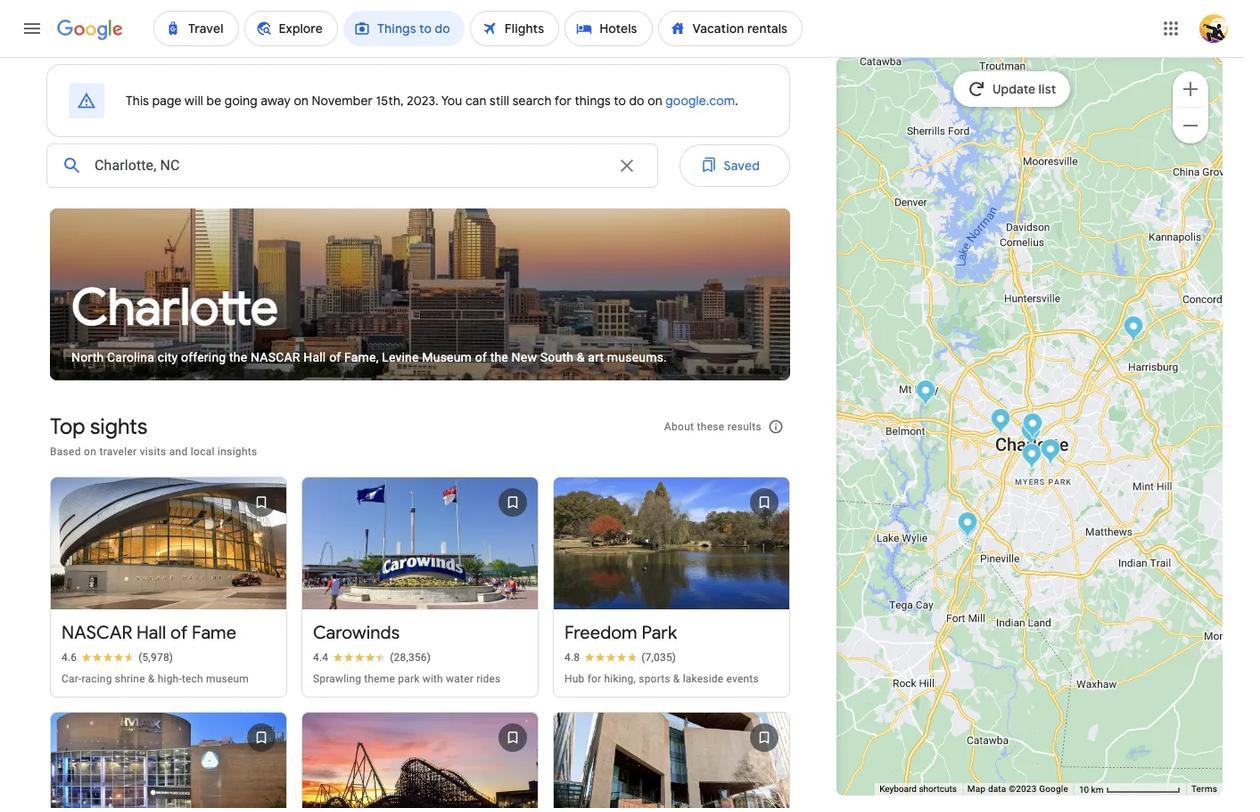Task type: vqa. For each thing, say whether or not it's contained in the screenshot.
DEPARTURE TIME: 3:10 PM. text box
no



Task type: describe. For each thing, give the bounding box(es) containing it.
traveler
[[99, 446, 137, 459]]

about these results image
[[754, 406, 797, 449]]

2 the from the left
[[490, 351, 508, 365]]

nascar hall of fame
[[62, 623, 236, 645]]

fame,
[[344, 351, 379, 365]]

15th,
[[376, 93, 404, 109]]

saved
[[724, 158, 760, 174]]

page
[[152, 93, 182, 109]]

you
[[441, 93, 462, 109]]

based
[[50, 446, 81, 459]]

2 horizontal spatial &
[[673, 673, 680, 686]]

park
[[398, 673, 420, 686]]

2023.
[[407, 93, 439, 109]]

update list
[[992, 81, 1056, 97]]

museum
[[422, 351, 472, 365]]

search
[[512, 93, 552, 109]]

going
[[225, 93, 258, 109]]

and
[[169, 446, 188, 459]]

zoom in map image
[[1180, 78, 1201, 99]]

freedom park
[[564, 623, 677, 645]]

water
[[446, 673, 474, 686]]

park
[[642, 623, 677, 645]]

hub
[[564, 673, 585, 686]]

levine
[[382, 351, 419, 365]]

discovery place science image
[[1022, 412, 1043, 442]]

lakeside
[[683, 673, 724, 686]]

tech
[[182, 673, 203, 686]]

10 km button
[[1074, 784, 1186, 797]]

for inside list
[[587, 673, 601, 686]]

still
[[490, 93, 509, 109]]

about these results
[[664, 421, 762, 434]]

2 horizontal spatial on
[[648, 93, 662, 109]]

things
[[575, 93, 611, 109]]

museums.
[[607, 351, 667, 365]]

based on traveler visits and local insights
[[50, 446, 257, 459]]

minnesota road image
[[990, 408, 1010, 437]]

shrine
[[115, 673, 145, 686]]

1 horizontal spatial nascar
[[251, 351, 300, 365]]

map region
[[792, 30, 1244, 809]]

(28,356)
[[390, 652, 431, 665]]

10
[[1079, 785, 1089, 795]]

north
[[71, 351, 104, 365]]

save fury 325 to collection image
[[491, 717, 534, 760]]

terms
[[1191, 785, 1217, 795]]

fame
[[192, 623, 236, 645]]

(5,978)
[[138, 652, 173, 665]]

.
[[735, 93, 738, 109]]

nascar hall of fame image
[[1020, 420, 1041, 449]]

top
[[50, 414, 85, 441]]

events
[[726, 673, 759, 686]]

be
[[207, 93, 222, 109]]

do
[[629, 93, 644, 109]]

hall inside top sights region
[[137, 623, 166, 645]]

list
[[1038, 81, 1056, 97]]

1 the from the left
[[229, 351, 247, 365]]

10 km
[[1079, 785, 1106, 795]]

art
[[588, 351, 604, 365]]

map data ©2023 google
[[967, 785, 1068, 795]]

theme
[[364, 673, 395, 686]]

4.8 out of 5 stars from 7,035 reviews image
[[564, 651, 676, 665]]

save freedom park charlotte, north carolina to collection image
[[743, 482, 786, 525]]

charlotte
[[71, 276, 278, 340]]

4.6
[[62, 652, 77, 665]]

the mint museum image
[[1040, 438, 1060, 468]]

will
[[185, 93, 203, 109]]

1 horizontal spatial on
[[294, 93, 309, 109]]

Search for destinations, sights and more text field
[[94, 144, 605, 187]]

2 horizontal spatial of
[[475, 351, 487, 365]]

save discovery place science to collection image
[[240, 717, 283, 760]]

racing
[[82, 673, 112, 686]]

shortcuts
[[919, 785, 957, 795]]



Task type: locate. For each thing, give the bounding box(es) containing it.
1 vertical spatial hall
[[137, 623, 166, 645]]

rides
[[476, 673, 501, 686]]

4.8
[[564, 652, 580, 665]]

©2023
[[1009, 785, 1037, 795]]

1 horizontal spatial hall
[[303, 351, 326, 365]]

can
[[465, 93, 487, 109]]

1 vertical spatial nascar
[[62, 623, 132, 645]]

1 horizontal spatial the
[[490, 351, 508, 365]]

0 horizontal spatial of
[[170, 623, 188, 645]]

sights
[[90, 414, 147, 441]]

save the mint museum to collection image
[[743, 717, 786, 760]]

of left fame,
[[329, 351, 341, 365]]

hall up (5,978)
[[137, 623, 166, 645]]

list containing nascar hall of fame
[[43, 456, 797, 809]]

offering
[[181, 351, 226, 365]]

update list button
[[953, 71, 1070, 107]]

with
[[422, 673, 443, 686]]

local
[[191, 446, 215, 459]]

the right offering
[[229, 351, 247, 365]]

& left high-
[[148, 673, 155, 686]]

freedom park image
[[1021, 443, 1042, 472]]

google
[[1039, 785, 1068, 795]]

list
[[43, 456, 797, 809]]

nascar right offering
[[251, 351, 300, 365]]

& left art
[[577, 351, 585, 365]]

0 horizontal spatial &
[[148, 673, 155, 686]]

0 vertical spatial nascar
[[251, 351, 300, 365]]

km
[[1091, 785, 1104, 795]]

saved link
[[679, 144, 790, 187]]

carowinds
[[313, 623, 400, 645]]

list inside top sights region
[[43, 456, 797, 809]]

of
[[329, 351, 341, 365], [475, 351, 487, 365], [170, 623, 188, 645]]

results
[[727, 421, 762, 434]]

0 horizontal spatial for
[[555, 93, 572, 109]]

1 horizontal spatial of
[[329, 351, 341, 365]]

hall
[[303, 351, 326, 365], [137, 623, 166, 645]]

on right do
[[648, 93, 662, 109]]

carolina
[[107, 351, 154, 365]]

for right hub at the left bottom
[[587, 673, 601, 686]]

to
[[614, 93, 626, 109]]

this
[[126, 93, 149, 109]]

nascar up 4.6 out of 5 stars from 5,978 reviews image
[[62, 623, 132, 645]]

new
[[512, 351, 537, 365]]

top sights
[[50, 414, 147, 441]]

data
[[988, 785, 1006, 795]]

high-
[[158, 673, 182, 686]]

away
[[261, 93, 291, 109]]

0 horizontal spatial the
[[229, 351, 247, 365]]

hiking,
[[604, 673, 636, 686]]

keyboard
[[879, 785, 917, 795]]

save carowinds to collection image
[[491, 482, 534, 525]]

fury 325 image
[[957, 511, 977, 541]]

this page will be going away on november 15th, 2023. you can still search for things to do on google.com .
[[126, 93, 738, 109]]

top sights region
[[32, 399, 797, 809]]

sprawling theme park with water rides
[[313, 673, 501, 686]]

zoom out map image
[[1180, 115, 1201, 136]]

terms link
[[1191, 785, 1217, 795]]

charlotte motor speedway image
[[1123, 315, 1143, 345]]

4.4 out of 5 stars from 28,356 reviews image
[[313, 651, 431, 665]]

carowinds image
[[957, 514, 977, 544]]

on
[[294, 93, 309, 109], [648, 93, 662, 109], [84, 446, 96, 459]]

google.com
[[666, 93, 735, 109]]

keyboard shortcuts
[[879, 785, 957, 795]]

hall left fame,
[[303, 351, 326, 365]]

clear image
[[616, 155, 637, 177]]

about
[[664, 421, 694, 434]]

november
[[312, 93, 373, 109]]

city
[[158, 351, 178, 365]]

1 horizontal spatial for
[[587, 673, 601, 686]]

car-racing shrine & high-tech museum
[[62, 673, 249, 686]]

on right away
[[294, 93, 309, 109]]

save nascar hall of fame to collection image
[[240, 482, 283, 525]]

& right sports
[[673, 673, 680, 686]]

these
[[697, 421, 725, 434]]

keyboard shortcuts button
[[879, 784, 957, 796]]

on inside top sights region
[[84, 446, 96, 459]]

on right based
[[84, 446, 96, 459]]

of up (5,978)
[[170, 623, 188, 645]]

north carolina city offering the nascar hall of fame, levine museum of the new south & art museums.
[[71, 351, 667, 365]]

google.com link
[[666, 93, 735, 109]]

nascar inside list
[[62, 623, 132, 645]]

4.6 out of 5 stars from 5,978 reviews image
[[62, 651, 173, 665]]

of inside list
[[170, 623, 188, 645]]

for left things
[[555, 93, 572, 109]]

0 horizontal spatial hall
[[137, 623, 166, 645]]

1 horizontal spatial &
[[577, 351, 585, 365]]

sports
[[639, 673, 670, 686]]

0 horizontal spatial on
[[84, 446, 96, 459]]

0 vertical spatial hall
[[303, 351, 326, 365]]

0 horizontal spatial nascar
[[62, 623, 132, 645]]

0 vertical spatial for
[[555, 93, 572, 109]]

(7,035)
[[641, 652, 676, 665]]

update
[[992, 81, 1035, 97]]

museum
[[206, 673, 249, 686]]

the
[[229, 351, 247, 365], [490, 351, 508, 365]]

main menu image
[[21, 18, 43, 39]]

sprawling
[[313, 673, 361, 686]]

4.4
[[313, 652, 328, 665]]

map
[[967, 785, 986, 795]]

hub for hiking, sports & lakeside events
[[564, 673, 759, 686]]

south
[[540, 351, 574, 365]]

of right the museum
[[475, 351, 487, 365]]

visits
[[140, 446, 166, 459]]

1 vertical spatial for
[[587, 673, 601, 686]]

the left new
[[490, 351, 508, 365]]

insights
[[218, 446, 257, 459]]

u.s. national whitewater center image
[[915, 379, 936, 409]]

for
[[555, 93, 572, 109], [587, 673, 601, 686]]

car-
[[62, 673, 82, 686]]

freedom
[[564, 623, 637, 645]]



